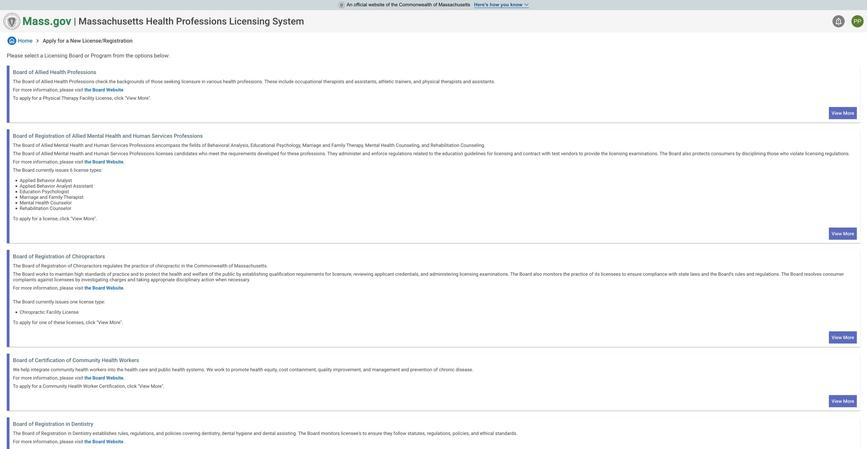 Task type: vqa. For each thing, say whether or not it's contained in the screenshot.
3rd option group from the bottom
no



Task type: locate. For each thing, give the bounding box(es) containing it.
1 vertical spatial no color image
[[34, 38, 41, 44]]

1 horizontal spatial no color image
[[835, 17, 843, 25]]

0 vertical spatial no color image
[[835, 17, 843, 25]]

0 horizontal spatial no color image
[[34, 38, 41, 44]]

no color image
[[835, 17, 843, 25], [34, 38, 41, 44]]

massachusetts state seal image
[[338, 2, 345, 8]]

heading
[[78, 16, 304, 27]]



Task type: describe. For each thing, give the bounding box(es) containing it.
massachusetts state seal image
[[3, 13, 20, 30]]

no color image
[[7, 37, 16, 45]]



